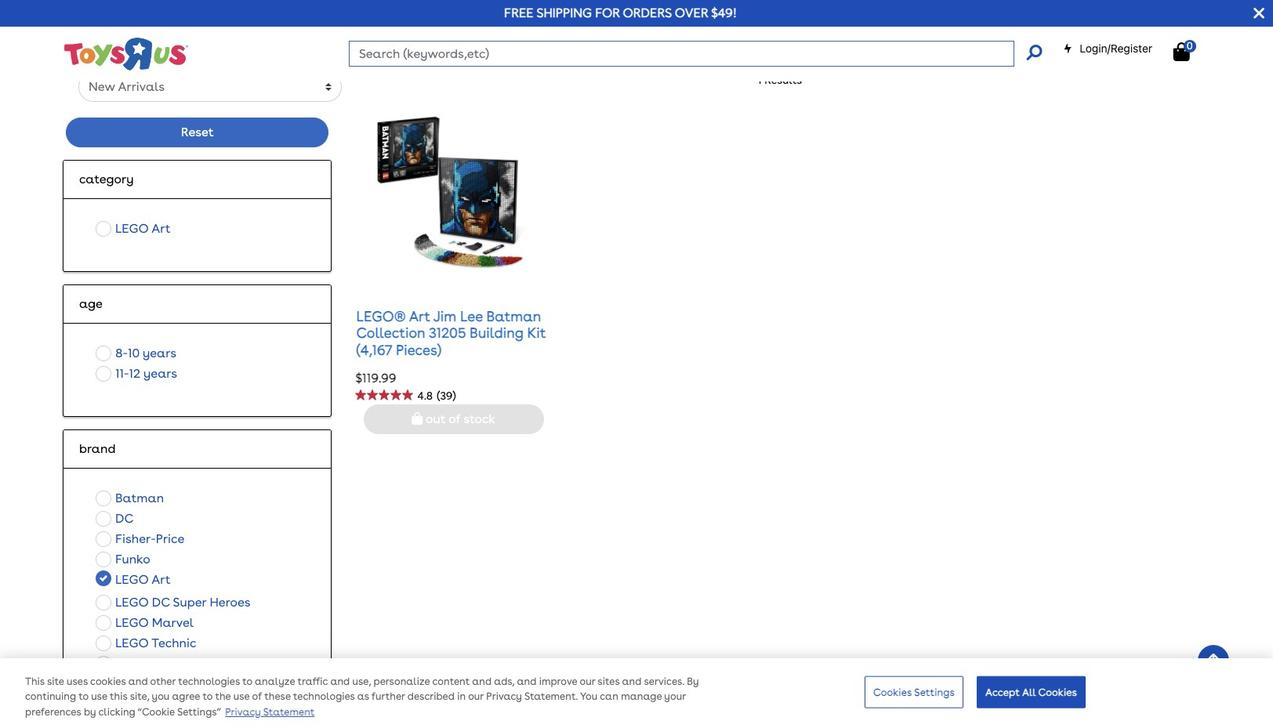Task type: locate. For each thing, give the bounding box(es) containing it.
lego art down funko
[[115, 572, 171, 587]]

our up you
[[580, 676, 595, 688]]

stock
[[464, 412, 495, 427]]

of right out in the bottom of the page
[[448, 412, 461, 427]]

collection
[[356, 325, 425, 341]]

2 lego art from the top
[[115, 572, 171, 587]]

1 vertical spatial privacy
[[225, 707, 261, 718]]

lego up lego technic button
[[115, 616, 149, 630]]

art inside "lego® art jim lee batman collection 31205 building kit (4,167 pieces)"
[[409, 308, 430, 324]]

1 vertical spatial lego art
[[115, 572, 171, 587]]

lego art down category
[[115, 221, 171, 236]]

technologies
[[178, 676, 240, 688], [293, 691, 355, 703]]

login/register button
[[1063, 41, 1152, 56]]

years up 11-12 years
[[143, 346, 176, 361]]

lego inside "button"
[[115, 595, 149, 610]]

lego®
[[356, 308, 406, 324]]

privacy inside this site uses cookies and other technologies to analyze traffic and use, personalize content and ads, and improve our sites and services. by continuing to use this site, you agree to the use of these technologies as further described in our privacy statement. you can manage your preferences by clicking "cookie settings"
[[486, 691, 522, 703]]

cookies inside accept all cookies "button"
[[1038, 686, 1077, 698]]

0 horizontal spatial of
[[252, 691, 262, 703]]

further
[[372, 691, 405, 703]]

0 vertical spatial dc
[[115, 511, 134, 526]]

lego art
[[115, 221, 171, 236], [115, 572, 171, 587]]

lego up "lego marvel" button
[[115, 595, 149, 610]]

batman inside "lego® art jim lee batman collection 31205 building kit (4,167 pieces)"
[[486, 308, 541, 324]]

art left jim
[[409, 308, 430, 324]]

manage
[[621, 691, 662, 703]]

described
[[407, 691, 455, 703]]

you
[[580, 691, 597, 703]]

free
[[504, 5, 534, 20]]

accept all cookies button
[[977, 676, 1086, 709]]

privacy statement
[[225, 707, 315, 718]]

years for 8-10 years
[[143, 346, 176, 361]]

1 horizontal spatial batman
[[486, 308, 541, 324]]

1 cookies from the left
[[873, 686, 912, 698]]

price
[[156, 532, 184, 547]]

1 horizontal spatial cookies
[[1038, 686, 1077, 698]]

0 horizontal spatial dc
[[115, 511, 134, 526]]

1 lego art button from the top
[[91, 219, 175, 239]]

lego art button down category
[[91, 219, 175, 239]]

0 horizontal spatial batman
[[115, 491, 164, 506]]

dc up lego marvel
[[152, 595, 170, 610]]

orders
[[623, 5, 672, 20]]

Enter Keyword or Item No. search field
[[349, 41, 1014, 67]]

0 horizontal spatial privacy
[[225, 707, 261, 718]]

0 horizontal spatial technologies
[[178, 676, 240, 688]]

art up lego dc super heroes "button" at the bottom of page
[[152, 572, 171, 587]]

0
[[1187, 40, 1193, 52]]

4.8
[[417, 389, 433, 402]]

content
[[432, 676, 470, 688]]

this
[[25, 676, 45, 688]]

by
[[84, 707, 96, 718]]

marvel
[[152, 616, 194, 630]]

5 lego from the top
[[115, 636, 149, 651]]

lego down funko
[[115, 572, 149, 587]]

to down uses
[[79, 691, 89, 703]]

out of stock
[[423, 412, 495, 427]]

10
[[128, 346, 140, 361]]

and up site,
[[128, 676, 148, 688]]

0 vertical spatial lego art
[[115, 221, 171, 236]]

years inside 8-10 years button
[[143, 346, 176, 361]]

mcfarlane
[[115, 656, 180, 671]]

years inside 11-12 years button
[[143, 366, 177, 381]]

batman up dc button on the left bottom
[[115, 491, 164, 506]]

1 vertical spatial lego art button
[[91, 570, 175, 593]]

1 vertical spatial art
[[409, 308, 430, 324]]

to left the
[[203, 691, 213, 703]]

2 lego from the top
[[115, 572, 149, 587]]

use down cookies
[[91, 691, 107, 703]]

years
[[143, 346, 176, 361], [143, 366, 177, 381]]

batman button
[[91, 489, 169, 509]]

art for second lego art button from the top
[[152, 572, 171, 587]]

4 and from the left
[[517, 676, 536, 688]]

cookies left settings
[[873, 686, 912, 698]]

uses
[[67, 676, 88, 688]]

use right the
[[233, 691, 250, 703]]

1 and from the left
[[128, 676, 148, 688]]

1 horizontal spatial use
[[233, 691, 250, 703]]

1 vertical spatial batman
[[115, 491, 164, 506]]

ads,
[[494, 676, 515, 688]]

technologies down the traffic
[[293, 691, 355, 703]]

1 horizontal spatial dc
[[152, 595, 170, 610]]

0 link
[[1173, 40, 1206, 62]]

lego art for second lego art button from the top
[[115, 572, 171, 587]]

settings
[[914, 686, 955, 698]]

and left use,
[[330, 676, 350, 688]]

lego down category
[[115, 221, 149, 236]]

over
[[675, 5, 708, 20]]

category
[[79, 172, 134, 187]]

fisher-price button
[[91, 529, 189, 550]]

preferences
[[25, 707, 81, 718]]

privacy
[[486, 691, 522, 703], [225, 707, 261, 718]]

our right in
[[468, 691, 484, 703]]

0 horizontal spatial cookies
[[873, 686, 912, 698]]

fisher-price
[[115, 532, 184, 547]]

0 vertical spatial batman
[[486, 308, 541, 324]]

shopping bag image
[[412, 412, 423, 425]]

lego dc super heroes
[[115, 595, 251, 610]]

years down the 8-10 years
[[143, 366, 177, 381]]

1 vertical spatial our
[[468, 691, 484, 703]]

to left the analyze
[[242, 676, 252, 688]]

lego
[[115, 221, 149, 236], [115, 572, 149, 587], [115, 595, 149, 610], [115, 616, 149, 630], [115, 636, 149, 651]]

$119.99
[[355, 370, 396, 385]]

this
[[110, 691, 127, 703]]

0 horizontal spatial our
[[468, 691, 484, 703]]

3 lego from the top
[[115, 595, 149, 610]]

login/register
[[1080, 42, 1152, 55]]

2 vertical spatial art
[[152, 572, 171, 587]]

batman inside button
[[115, 491, 164, 506]]

technologies up the
[[178, 676, 240, 688]]

kit
[[527, 325, 546, 341]]

and up manage
[[622, 676, 642, 688]]

building
[[470, 325, 524, 341]]

lego® art jim lee batman collection 31205 building kit (4,167 pieces)
[[356, 308, 546, 358]]

lego down "lego marvel" button
[[115, 636, 149, 651]]

1 lego art from the top
[[115, 221, 171, 236]]

and
[[128, 676, 148, 688], [330, 676, 350, 688], [472, 676, 492, 688], [517, 676, 536, 688], [622, 676, 642, 688]]

4 lego from the top
[[115, 616, 149, 630]]

category element
[[79, 170, 315, 189]]

1 horizontal spatial privacy
[[486, 691, 522, 703]]

privacy down ads,
[[486, 691, 522, 703]]

jim
[[433, 308, 456, 324]]

shopping bag image
[[1173, 42, 1190, 61]]

1 vertical spatial technologies
[[293, 691, 355, 703]]

personalize
[[374, 676, 430, 688]]

use
[[91, 691, 107, 703], [233, 691, 250, 703]]

0 horizontal spatial to
[[79, 691, 89, 703]]

art down category element
[[152, 221, 171, 236]]

reset button
[[66, 118, 329, 148]]

None search field
[[349, 41, 1042, 67]]

0 horizontal spatial use
[[91, 691, 107, 703]]

5 and from the left
[[622, 676, 642, 688]]

1 horizontal spatial of
[[448, 412, 461, 427]]

cookies
[[873, 686, 912, 698], [1038, 686, 1077, 698]]

of up privacy statement link
[[252, 691, 262, 703]]

other
[[150, 676, 176, 688]]

cookies right the all
[[1038, 686, 1077, 698]]

privacy down the
[[225, 707, 261, 718]]

0 vertical spatial our
[[580, 676, 595, 688]]

0 vertical spatial years
[[143, 346, 176, 361]]

2 use from the left
[[233, 691, 250, 703]]

lego art button down funko
[[91, 570, 175, 593]]

dc down batman button
[[115, 511, 134, 526]]

years for 11-12 years
[[143, 366, 177, 381]]

2 cookies from the left
[[1038, 686, 1077, 698]]

1 vertical spatial years
[[143, 366, 177, 381]]

lego art for 1st lego art button
[[115, 221, 171, 236]]

0 vertical spatial of
[[448, 412, 461, 427]]

to
[[242, 676, 252, 688], [79, 691, 89, 703], [203, 691, 213, 703]]

batman
[[486, 308, 541, 324], [115, 491, 164, 506]]

0 vertical spatial art
[[152, 221, 171, 236]]

batman up building
[[486, 308, 541, 324]]

and right ads,
[[517, 676, 536, 688]]

of
[[448, 412, 461, 427], [252, 691, 262, 703]]

1 vertical spatial of
[[252, 691, 262, 703]]

lego for lego dc super heroes "button" at the bottom of page
[[115, 595, 149, 610]]

lee
[[460, 308, 483, 324]]

1 horizontal spatial our
[[580, 676, 595, 688]]

0 vertical spatial privacy
[[486, 691, 522, 703]]

age
[[79, 297, 102, 311]]

1 vertical spatial dc
[[152, 595, 170, 610]]

and left ads,
[[472, 676, 492, 688]]

dc
[[115, 511, 134, 526], [152, 595, 170, 610]]

art
[[152, 221, 171, 236], [409, 308, 430, 324], [152, 572, 171, 587]]

site,
[[130, 691, 149, 703]]

0 vertical spatial lego art button
[[91, 219, 175, 239]]



Task type: vqa. For each thing, say whether or not it's contained in the screenshot.
'Light-'
no



Task type: describe. For each thing, give the bounding box(es) containing it.
agree
[[172, 691, 200, 703]]

continuing
[[25, 691, 76, 703]]

out
[[426, 412, 446, 427]]

art for 1st lego art button
[[152, 221, 171, 236]]

lego® art jim lee batman collection 31205 building kit (4,167 pieces) image
[[375, 115, 532, 272]]

cookies inside cookies settings button
[[873, 686, 912, 698]]

improve
[[539, 676, 577, 688]]

analyze
[[255, 676, 295, 688]]

2 lego art button from the top
[[91, 570, 175, 593]]

out of stock button
[[363, 405, 544, 434]]

dc inside dc button
[[115, 511, 134, 526]]

heroes
[[210, 595, 251, 610]]

12
[[129, 366, 140, 381]]

dc button
[[91, 509, 138, 529]]

11-12 years
[[115, 366, 177, 381]]

clicking
[[98, 707, 135, 718]]

(39)
[[437, 389, 456, 402]]

free shipping for orders over $49! link
[[504, 5, 737, 20]]

toys
[[183, 656, 210, 671]]

31205
[[429, 325, 466, 341]]

brand element
[[79, 440, 315, 459]]

accept all cookies
[[985, 686, 1077, 698]]

11-12 years button
[[91, 364, 182, 384]]

this site uses cookies and other technologies to analyze traffic and use, personalize content and ads, and improve our sites and services. by continuing to use this site, you agree to the use of these technologies as further described in our privacy statement. you can manage your preferences by clicking "cookie settings"
[[25, 676, 699, 718]]

close button image
[[1254, 5, 1264, 22]]

as
[[357, 691, 369, 703]]

site
[[47, 676, 64, 688]]

sites
[[598, 676, 620, 688]]

2 and from the left
[[330, 676, 350, 688]]

mcfarlane toys
[[115, 656, 210, 671]]

3 and from the left
[[472, 676, 492, 688]]

funko
[[115, 552, 150, 567]]

lego marvel
[[115, 616, 194, 630]]

cookies settings
[[873, 686, 955, 698]]

technic
[[151, 636, 196, 651]]

statement
[[263, 707, 315, 718]]

1 horizontal spatial technologies
[[293, 691, 355, 703]]

0 vertical spatial technologies
[[178, 676, 240, 688]]

lego for lego technic button
[[115, 636, 149, 651]]

lego technic button
[[91, 634, 201, 654]]

these
[[264, 691, 291, 703]]

settings"
[[177, 707, 221, 718]]

in
[[457, 691, 466, 703]]

age element
[[79, 295, 315, 314]]

8-10 years button
[[91, 344, 181, 364]]

lego marvel button
[[91, 613, 198, 634]]

dc inside lego dc super heroes "button"
[[152, 595, 170, 610]]

$49!
[[711, 5, 737, 20]]

results
[[765, 74, 802, 86]]

brand
[[79, 442, 116, 456]]

you
[[152, 691, 170, 703]]

shipping
[[537, 5, 592, 20]]

reset
[[181, 125, 214, 140]]

mcfarlane toys button
[[91, 654, 215, 674]]

cookies
[[90, 676, 126, 688]]

fisher-
[[115, 532, 156, 547]]

funko button
[[91, 550, 155, 570]]

statement.
[[524, 691, 578, 703]]

(4,167
[[356, 342, 392, 358]]

your
[[664, 691, 686, 703]]

cookies settings button
[[865, 676, 963, 709]]

4.8 (39)
[[417, 389, 456, 402]]

by
[[687, 676, 699, 688]]

toys r us image
[[63, 36, 188, 72]]

pieces)
[[396, 342, 441, 358]]

of inside this site uses cookies and other technologies to analyze traffic and use, personalize content and ads, and improve our sites and services. by continuing to use this site, you agree to the use of these technologies as further described in our privacy statement. you can manage your preferences by clicking "cookie settings"
[[252, 691, 262, 703]]

lego dc super heroes button
[[91, 593, 255, 613]]

for
[[595, 5, 620, 20]]

8-
[[115, 346, 128, 361]]

2 horizontal spatial to
[[242, 676, 252, 688]]

11-
[[115, 366, 129, 381]]

all
[[1022, 686, 1036, 698]]

1 use from the left
[[91, 691, 107, 703]]

"cookie
[[138, 707, 175, 718]]

free shipping for orders over $49!
[[504, 5, 737, 20]]

use,
[[352, 676, 371, 688]]

lego® art jim lee batman collection 31205 building kit (4,167 pieces) link
[[356, 308, 546, 358]]

1 horizontal spatial to
[[203, 691, 213, 703]]

the
[[215, 691, 231, 703]]

lego technic
[[115, 636, 196, 651]]

traffic
[[297, 676, 328, 688]]

of inside 'button'
[[448, 412, 461, 427]]

services.
[[644, 676, 684, 688]]

1 lego from the top
[[115, 221, 149, 236]]

8-10 years
[[115, 346, 176, 361]]

lego for "lego marvel" button
[[115, 616, 149, 630]]

privacy statement link
[[225, 707, 315, 718]]

accept
[[985, 686, 1020, 698]]



